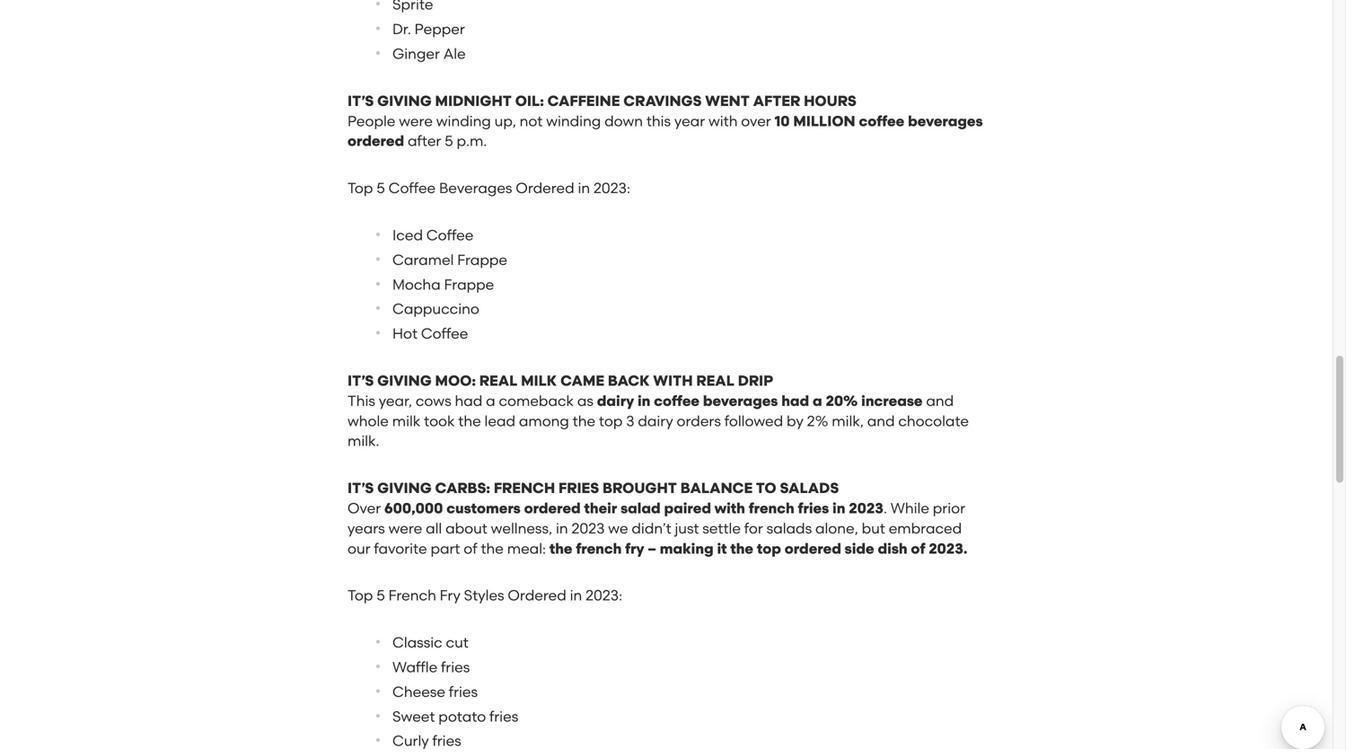 Task type: locate. For each thing, give the bounding box(es) containing it.
by
[[787, 413, 804, 430]]

this
[[647, 113, 671, 130]]

0 vertical spatial french
[[749, 500, 795, 517]]

ordered down people
[[348, 133, 404, 150]]

5 down people
[[377, 180, 385, 197]]

1 horizontal spatial a
[[813, 393, 823, 410]]

0 vertical spatial 5
[[445, 133, 453, 150]]

1 vertical spatial giving
[[377, 372, 432, 389]]

2 top from the top
[[348, 587, 373, 604]]

0 horizontal spatial dairy
[[597, 393, 634, 410]]

a up lead on the bottom left of page
[[486, 393, 496, 410]]

ordered down the fries at the left bottom
[[524, 500, 581, 517]]

0 horizontal spatial 2023
[[572, 520, 605, 537]]

1 vertical spatial coffee
[[654, 393, 700, 410]]

0 horizontal spatial french
[[576, 540, 622, 557]]

cravings
[[624, 92, 702, 110]]

1 horizontal spatial coffee
[[859, 113, 905, 130]]

of
[[464, 540, 478, 557], [911, 540, 926, 557]]

ordered
[[516, 180, 575, 197], [508, 587, 567, 604]]

french down we
[[576, 540, 622, 557]]

3 giving from the top
[[377, 480, 432, 497]]

french down to
[[749, 500, 795, 517]]

0 horizontal spatial beverages
[[703, 393, 778, 410]]

coffee up iced
[[389, 180, 436, 197]]

it's for it's giving moo: real milk came back with real drip
[[348, 372, 374, 389]]

top down for
[[757, 540, 782, 557]]

ordered down meal:
[[508, 587, 567, 604]]

just
[[675, 520, 699, 537]]

giving for were
[[377, 92, 432, 110]]

top down our
[[348, 587, 373, 604]]

fries down salads
[[798, 500, 829, 517]]

0 horizontal spatial winding
[[436, 113, 491, 130]]

giving inside the it's giving carbs: french fries brought balance to salads over 600,000 customers ordered their salad paired with french fries in 2023
[[377, 480, 432, 497]]

and
[[927, 393, 954, 410], [868, 413, 895, 430]]

top for top 5 french fry styles ordered in 2023:
[[348, 587, 373, 604]]

and up chocolate
[[927, 393, 954, 410]]

2 horizontal spatial ordered
[[785, 540, 842, 557]]

down
[[605, 113, 643, 130]]

0 vertical spatial 2023
[[849, 500, 884, 517]]

side
[[845, 540, 875, 557]]

french
[[494, 480, 555, 497]]

1 vertical spatial and
[[868, 413, 895, 430]]

year,
[[379, 393, 412, 410]]

1 horizontal spatial ordered
[[524, 500, 581, 517]]

1 vertical spatial coffee
[[427, 227, 474, 244]]

2 vertical spatial coffee
[[421, 325, 468, 342]]

didn't
[[632, 520, 672, 537]]

winding up p.m.
[[436, 113, 491, 130]]

1 vertical spatial top
[[757, 540, 782, 557]]

1 horizontal spatial real
[[697, 372, 735, 389]]

classic
[[393, 634, 443, 651]]

frappe
[[458, 251, 508, 269], [444, 276, 494, 293]]

1 vertical spatial ordered
[[524, 500, 581, 517]]

1 vertical spatial with
[[715, 500, 746, 517]]

a
[[486, 393, 496, 410], [813, 393, 823, 410]]

frappe right caramel
[[458, 251, 508, 269]]

1 real from the left
[[480, 372, 518, 389]]

million
[[794, 113, 856, 130]]

coffee
[[389, 180, 436, 197], [427, 227, 474, 244], [421, 325, 468, 342]]

2 a from the left
[[813, 393, 823, 410]]

1 horizontal spatial 2023
[[849, 500, 884, 517]]

2 giving from the top
[[377, 372, 432, 389]]

ordered down salads at the right bottom of the page
[[785, 540, 842, 557]]

winding down caffeine
[[546, 113, 601, 130]]

the inside . while prior years were all about wellness, in 2023 we didn't just settle for salads alone, but embraced our favorite part of the meal:
[[481, 540, 504, 557]]

0 vertical spatial it's
[[348, 92, 374, 110]]

the
[[458, 413, 481, 430], [573, 413, 596, 430], [481, 540, 504, 557], [550, 540, 573, 557], [731, 540, 754, 557]]

embraced
[[889, 520, 962, 537]]

it's for it's giving midnight oil: caffeine cravings went after hours
[[348, 92, 374, 110]]

coffee right 'million'
[[859, 113, 905, 130]]

it's up people
[[348, 92, 374, 110]]

0 horizontal spatial of
[[464, 540, 478, 557]]

fries
[[798, 500, 829, 517], [441, 659, 470, 676], [449, 684, 478, 701], [490, 708, 519, 725]]

with up settle
[[715, 500, 746, 517]]

had up by on the right
[[782, 393, 810, 410]]

giving inside it's giving moo: real milk came back with real drip this year, cows had a comeback as dairy in coffee beverages had a 20% increase
[[377, 372, 432, 389]]

0 vertical spatial were
[[399, 113, 433, 130]]

5 for french
[[377, 587, 385, 604]]

10
[[775, 113, 790, 130]]

0 horizontal spatial top
[[599, 413, 623, 430]]

top inside the and whole milk took the lead among the top 3 dairy orders followed by 2% milk, and chocolate milk.
[[599, 413, 623, 430]]

ordered inside the it's giving carbs: french fries brought balance to salads over 600,000 customers ordered their salad paired with french fries in 2023
[[524, 500, 581, 517]]

0 horizontal spatial real
[[480, 372, 518, 389]]

brought
[[603, 480, 677, 497]]

5
[[445, 133, 453, 150], [377, 180, 385, 197], [377, 587, 385, 604]]

went
[[706, 92, 750, 110]]

2 winding from the left
[[546, 113, 601, 130]]

20%
[[826, 393, 858, 410]]

2 vertical spatial giving
[[377, 480, 432, 497]]

coffee up caramel
[[427, 227, 474, 244]]

1 top from the top
[[348, 180, 373, 197]]

salad
[[621, 500, 661, 517]]

1 of from the left
[[464, 540, 478, 557]]

2023 inside . while prior years were all about wellness, in 2023 we didn't just settle for salads alone, but embraced our favorite part of the meal:
[[572, 520, 605, 537]]

coffee down with
[[654, 393, 700, 410]]

0 horizontal spatial a
[[486, 393, 496, 410]]

p.m.
[[457, 133, 487, 150]]

styles
[[464, 587, 505, 604]]

meal:
[[507, 540, 546, 557]]

1 vertical spatial 5
[[377, 180, 385, 197]]

2023:
[[594, 180, 631, 197], [586, 587, 623, 604]]

it's up over
[[348, 480, 374, 497]]

the right meal:
[[550, 540, 573, 557]]

it's giving moo: real milk came back with real drip this year, cows had a comeback as dairy in coffee beverages had a 20% increase
[[348, 372, 923, 410]]

5 left p.m.
[[445, 133, 453, 150]]

1 horizontal spatial french
[[749, 500, 795, 517]]

0 vertical spatial dairy
[[597, 393, 634, 410]]

1 a from the left
[[486, 393, 496, 410]]

it's inside it's giving moo: real milk came back with real drip this year, cows had a comeback as dairy in coffee beverages had a 20% increase
[[348, 372, 374, 389]]

fries down cut
[[441, 659, 470, 676]]

1 vertical spatial beverages
[[703, 393, 778, 410]]

dairy right 3
[[638, 413, 674, 430]]

and down increase
[[868, 413, 895, 430]]

prior
[[933, 500, 966, 517]]

1 giving from the top
[[377, 92, 432, 110]]

1 winding from the left
[[436, 113, 491, 130]]

0 vertical spatial ordered
[[348, 133, 404, 150]]

0 vertical spatial giving
[[377, 92, 432, 110]]

after 5 p.m.
[[404, 133, 491, 150]]

of down embraced
[[911, 540, 926, 557]]

top down people
[[348, 180, 373, 197]]

caffeine
[[548, 92, 620, 110]]

top for top 5 coffee beverages ordered in 2023:
[[348, 180, 373, 197]]

but
[[862, 520, 886, 537]]

1 vertical spatial 2023
[[572, 520, 605, 537]]

giving up the year,
[[377, 372, 432, 389]]

0 horizontal spatial ordered
[[348, 133, 404, 150]]

1 vertical spatial dairy
[[638, 413, 674, 430]]

2023
[[849, 500, 884, 517], [572, 520, 605, 537]]

5 for coffee
[[377, 180, 385, 197]]

1 horizontal spatial and
[[927, 393, 954, 410]]

1 horizontal spatial beverages
[[908, 113, 983, 130]]

the down about
[[481, 540, 504, 557]]

it's
[[348, 92, 374, 110], [348, 372, 374, 389], [348, 480, 374, 497]]

with down the went
[[709, 113, 738, 130]]

years
[[348, 520, 385, 537]]

0 vertical spatial coffee
[[859, 113, 905, 130]]

dairy inside it's giving moo: real milk came back with real drip this year, cows had a comeback as dairy in coffee beverages had a 20% increase
[[597, 393, 634, 410]]

were up after
[[399, 113, 433, 130]]

1 horizontal spatial winding
[[546, 113, 601, 130]]

top left 3
[[599, 413, 623, 430]]

0 vertical spatial with
[[709, 113, 738, 130]]

beverages
[[908, 113, 983, 130], [703, 393, 778, 410]]

coffee
[[859, 113, 905, 130], [654, 393, 700, 410]]

2 it's from the top
[[348, 372, 374, 389]]

of down about
[[464, 540, 478, 557]]

2023 up but
[[849, 500, 884, 517]]

0 horizontal spatial coffee
[[654, 393, 700, 410]]

giving up people
[[377, 92, 432, 110]]

2 vertical spatial ordered
[[785, 540, 842, 557]]

iced coffee caramel frappe mocha frappe cappuccino hot coffee
[[393, 227, 508, 342]]

0 vertical spatial and
[[927, 393, 954, 410]]

frappe up the cappuccino
[[444, 276, 494, 293]]

it's up this
[[348, 372, 374, 389]]

1 horizontal spatial had
[[782, 393, 810, 410]]

lead
[[485, 413, 516, 430]]

fries right potato
[[490, 708, 519, 725]]

it's inside it's giving midnight oil: caffeine cravings went after hours people were winding up, not winding down this year with over
[[348, 92, 374, 110]]

coffee inside 10 million coffee beverages ordered
[[859, 113, 905, 130]]

dairy down "back"
[[597, 393, 634, 410]]

after
[[753, 92, 801, 110]]

in inside . while prior years were all about wellness, in 2023 we didn't just settle for salads alone, but embraced our favorite part of the meal:
[[556, 520, 568, 537]]

1 vertical spatial it's
[[348, 372, 374, 389]]

a up 2%
[[813, 393, 823, 410]]

0 horizontal spatial had
[[455, 393, 483, 410]]

2%
[[807, 413, 829, 430]]

0 vertical spatial beverages
[[908, 113, 983, 130]]

were up favorite
[[389, 520, 422, 537]]

0 vertical spatial top
[[599, 413, 623, 430]]

1 vertical spatial top
[[348, 587, 373, 604]]

with
[[709, 113, 738, 130], [715, 500, 746, 517]]

dairy inside the and whole milk took the lead among the top 3 dairy orders followed by 2% milk, and chocolate milk.
[[638, 413, 674, 430]]

1 vertical spatial french
[[576, 540, 622, 557]]

coffee down the cappuccino
[[421, 325, 468, 342]]

ordered
[[348, 133, 404, 150], [524, 500, 581, 517], [785, 540, 842, 557]]

and whole milk took the lead among the top 3 dairy orders followed by 2% milk, and chocolate milk.
[[348, 393, 969, 450]]

real left "drip"
[[697, 372, 735, 389]]

1 it's from the top
[[348, 92, 374, 110]]

2023 down their
[[572, 520, 605, 537]]

1 horizontal spatial of
[[911, 540, 926, 557]]

in
[[578, 180, 590, 197], [638, 393, 651, 410], [833, 500, 846, 517], [556, 520, 568, 537], [570, 587, 582, 604]]

wellness,
[[491, 520, 553, 537]]

favorite
[[374, 540, 427, 557]]

followed
[[725, 413, 784, 430]]

with
[[653, 372, 693, 389]]

salads
[[780, 480, 839, 497]]

0 vertical spatial top
[[348, 180, 373, 197]]

for
[[745, 520, 763, 537]]

2023: down down at the left top of the page
[[594, 180, 631, 197]]

2 vertical spatial 5
[[377, 587, 385, 604]]

5 left french
[[377, 587, 385, 604]]

their
[[584, 500, 617, 517]]

ordered down not
[[516, 180, 575, 197]]

1 vertical spatial ordered
[[508, 587, 567, 604]]

giving up 600,000
[[377, 480, 432, 497]]

–
[[648, 540, 657, 557]]

2023: down we
[[586, 587, 623, 604]]

1 horizontal spatial dairy
[[638, 413, 674, 430]]

after
[[408, 133, 441, 150]]

winding
[[436, 113, 491, 130], [546, 113, 601, 130]]

oil:
[[515, 92, 544, 110]]

2 vertical spatial it's
[[348, 480, 374, 497]]

real up lead on the bottom left of page
[[480, 372, 518, 389]]

milk.
[[348, 433, 380, 450]]

3 it's from the top
[[348, 480, 374, 497]]

had down moo:
[[455, 393, 483, 410]]

cappuccino
[[393, 301, 480, 318]]

giving inside it's giving midnight oil: caffeine cravings went after hours people were winding up, not winding down this year with over
[[377, 92, 432, 110]]

1 vertical spatial were
[[389, 520, 422, 537]]

2 real from the left
[[697, 372, 735, 389]]



Task type: vqa. For each thing, say whether or not it's contained in the screenshot.
IT'S within IT'S GIVING MIDNIGHT OIL: CAFFEINE CRAVINGS WENT AFTER HOURS People were winding up, not winding down this year with over
yes



Task type: describe. For each thing, give the bounding box(es) containing it.
this
[[348, 393, 375, 410]]

fries up potato
[[449, 684, 478, 701]]

came
[[561, 372, 605, 389]]

salads
[[767, 520, 812, 537]]

top 5 french fry styles ordered in 2023:
[[348, 587, 626, 604]]

the down as
[[573, 413, 596, 430]]

fries inside the it's giving carbs: french fries brought balance to salads over 600,000 customers ordered their salad paired with french fries in 2023
[[798, 500, 829, 517]]

year
[[675, 113, 705, 130]]

alone,
[[816, 520, 859, 537]]

while
[[891, 500, 930, 517]]

not
[[520, 113, 543, 130]]

over
[[348, 500, 381, 517]]

back
[[608, 372, 650, 389]]

were inside . while prior years were all about wellness, in 2023 we didn't just settle for salads alone, but embraced our favorite part of the meal:
[[389, 520, 422, 537]]

beverages inside 10 million coffee beverages ordered
[[908, 113, 983, 130]]

we
[[608, 520, 628, 537]]

potato
[[439, 708, 486, 725]]

making
[[660, 540, 714, 557]]

beverages
[[439, 180, 513, 197]]

milk
[[392, 413, 421, 430]]

in inside the it's giving carbs: french fries brought balance to salads over 600,000 customers ordered their salad paired with french fries in 2023
[[833, 500, 846, 517]]

as
[[578, 393, 594, 410]]

3
[[626, 413, 635, 430]]

2 had from the left
[[782, 393, 810, 410]]

people
[[348, 113, 396, 130]]

.
[[884, 500, 888, 517]]

carbs:
[[435, 480, 491, 497]]

it's giving midnight oil: caffeine cravings went after hours people were winding up, not winding down this year with over
[[348, 92, 857, 130]]

our
[[348, 540, 371, 557]]

over
[[741, 113, 771, 130]]

0 vertical spatial 2023:
[[594, 180, 631, 197]]

the right took
[[458, 413, 481, 430]]

0 vertical spatial ordered
[[516, 180, 575, 197]]

ginger
[[393, 45, 440, 62]]

french
[[389, 587, 436, 604]]

it
[[717, 540, 727, 557]]

0 horizontal spatial and
[[868, 413, 895, 430]]

balance
[[681, 480, 753, 497]]

cows
[[416, 393, 452, 410]]

giving for this
[[377, 372, 432, 389]]

. while prior years were all about wellness, in 2023 we didn't just settle for salads alone, but embraced our favorite part of the meal:
[[348, 500, 966, 557]]

settle
[[703, 520, 741, 537]]

of inside . while prior years were all about wellness, in 2023 we didn't just settle for salads alone, but embraced our favorite part of the meal:
[[464, 540, 478, 557]]

comeback
[[499, 393, 574, 410]]

milk,
[[832, 413, 864, 430]]

2 of from the left
[[911, 540, 926, 557]]

1 vertical spatial frappe
[[444, 276, 494, 293]]

coffee inside it's giving moo: real milk came back with real drip this year, cows had a comeback as dairy in coffee beverages had a 20% increase
[[654, 393, 700, 410]]

with inside the it's giving carbs: french fries brought balance to salads over 600,000 customers ordered their salad paired with french fries in 2023
[[715, 500, 746, 517]]

paired
[[664, 500, 711, 517]]

customers
[[447, 500, 521, 517]]

midnight
[[435, 92, 512, 110]]

were inside it's giving midnight oil: caffeine cravings went after hours people were winding up, not winding down this year with over
[[399, 113, 433, 130]]

1 horizontal spatial top
[[757, 540, 782, 557]]

ordered inside 10 million coffee beverages ordered
[[348, 133, 404, 150]]

600,000
[[385, 500, 443, 517]]

moo:
[[435, 372, 476, 389]]

mocha
[[393, 276, 441, 293]]

ale
[[444, 45, 466, 62]]

iced
[[393, 227, 423, 244]]

milk
[[521, 372, 557, 389]]

french inside the it's giving carbs: french fries brought balance to salads over 600,000 customers ordered their salad paired with french fries in 2023
[[749, 500, 795, 517]]

chocolate
[[899, 413, 969, 430]]

hot
[[393, 325, 418, 342]]

fry
[[625, 540, 645, 557]]

dish
[[878, 540, 908, 557]]

hours
[[804, 92, 857, 110]]

among
[[519, 413, 569, 430]]

orders
[[677, 413, 721, 430]]

the right it
[[731, 540, 754, 557]]

10 million coffee beverages ordered
[[348, 113, 983, 150]]

0 vertical spatial frappe
[[458, 251, 508, 269]]

took
[[424, 413, 455, 430]]

5 for p.m.
[[445, 133, 453, 150]]

cheese
[[393, 684, 446, 701]]

fry
[[440, 587, 461, 604]]

0 vertical spatial coffee
[[389, 180, 436, 197]]

1 had from the left
[[455, 393, 483, 410]]

sweet
[[393, 708, 435, 725]]

the french fry – making it the top ordered side dish of 2023.
[[550, 540, 971, 557]]

drip
[[738, 372, 774, 389]]

it's inside the it's giving carbs: french fries brought balance to salads over 600,000 customers ordered their salad paired with french fries in 2023
[[348, 480, 374, 497]]

whole
[[348, 413, 389, 430]]

dr. pepper ginger ale
[[393, 21, 466, 62]]

part
[[431, 540, 460, 557]]

cut
[[446, 634, 469, 651]]

it's giving carbs: french fries brought balance to salads over 600,000 customers ordered their salad paired with french fries in 2023
[[348, 480, 884, 517]]

in inside it's giving moo: real milk came back with real drip this year, cows had a comeback as dairy in coffee beverages had a 20% increase
[[638, 393, 651, 410]]

classic cut waffle fries cheese fries sweet potato fries
[[393, 634, 519, 725]]

top 5 coffee beverages ordered in 2023:
[[348, 180, 631, 197]]

increase
[[862, 393, 923, 410]]

caramel
[[393, 251, 454, 269]]

giving for 600,000
[[377, 480, 432, 497]]

to
[[756, 480, 777, 497]]

1 vertical spatial 2023:
[[586, 587, 623, 604]]

with inside it's giving midnight oil: caffeine cravings went after hours people were winding up, not winding down this year with over
[[709, 113, 738, 130]]

2023.
[[929, 540, 968, 557]]

2023 inside the it's giving carbs: french fries brought balance to salads over 600,000 customers ordered their salad paired with french fries in 2023
[[849, 500, 884, 517]]

beverages inside it's giving moo: real milk came back with real drip this year, cows had a comeback as dairy in coffee beverages had a 20% increase
[[703, 393, 778, 410]]

about
[[446, 520, 488, 537]]

fries
[[559, 480, 599, 497]]

up,
[[495, 113, 516, 130]]

pepper
[[415, 21, 465, 38]]



